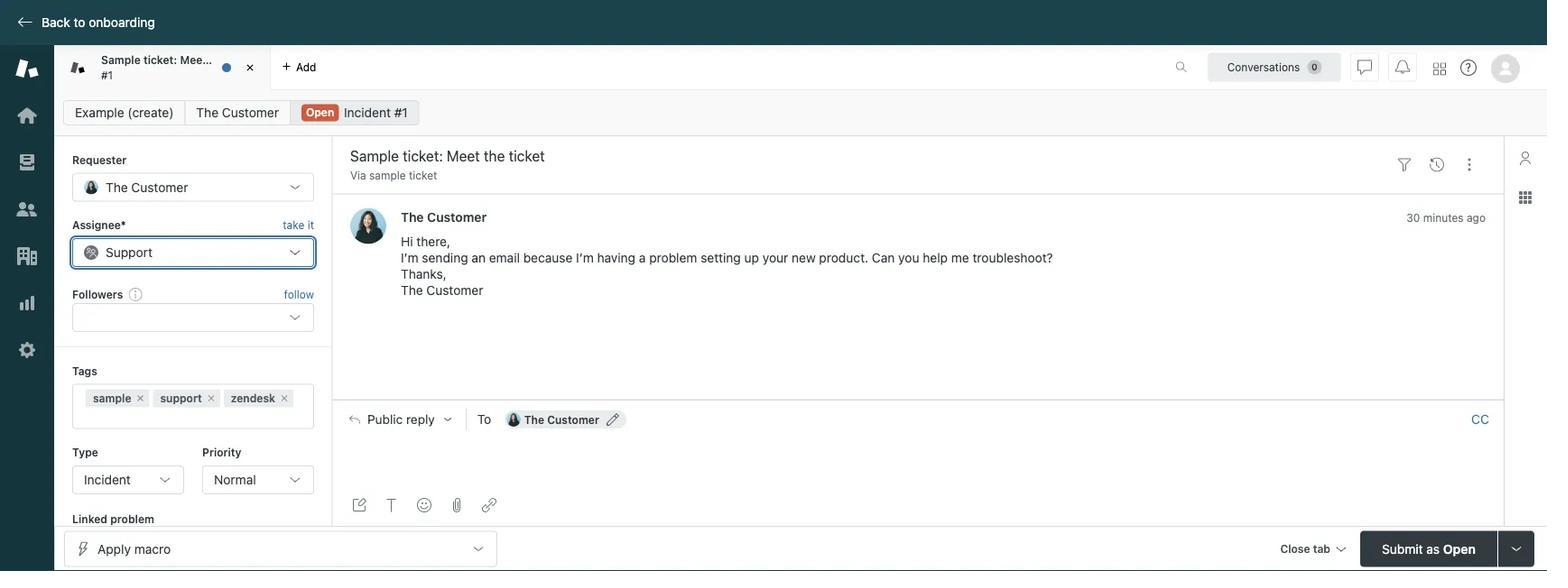 Task type: vqa. For each thing, say whether or not it's contained in the screenshot.
Customer within the the Secondary 'element'
yes



Task type: locate. For each thing, give the bounding box(es) containing it.
1 horizontal spatial i'm
[[576, 250, 594, 265]]

the customer right the customer@example.com image
[[524, 413, 599, 426]]

the customer inside "secondary" element
[[196, 105, 279, 120]]

reporting image
[[15, 292, 39, 315]]

zendesk products image
[[1433, 63, 1446, 75]]

add link (cmd k) image
[[482, 498, 496, 513]]

can
[[872, 250, 895, 265]]

the customer
[[196, 105, 279, 120], [106, 180, 188, 194], [401, 209, 487, 224], [524, 413, 599, 426]]

ticket actions image
[[1462, 158, 1477, 172]]

add attachment image
[[450, 498, 464, 513]]

0 vertical spatial ticket
[[230, 54, 260, 66]]

0 vertical spatial open
[[306, 106, 334, 119]]

setting
[[701, 250, 741, 265]]

take
[[283, 219, 304, 231]]

1 horizontal spatial #1
[[394, 105, 408, 120]]

close image
[[241, 59, 259, 77]]

1 vertical spatial incident
[[84, 473, 131, 487]]

0 vertical spatial the customer link
[[185, 100, 291, 125]]

sample right via on the top of page
[[369, 169, 406, 182]]

displays possible ticket submission types image
[[1509, 542, 1524, 556]]

take it button
[[283, 216, 314, 234]]

i'm left having
[[576, 250, 594, 265]]

zendesk support image
[[15, 57, 39, 80]]

edit user image
[[606, 413, 619, 426]]

incident inside popup button
[[84, 473, 131, 487]]

via sample ticket
[[350, 169, 437, 182]]

sending
[[422, 250, 468, 265]]

back to onboarding
[[42, 15, 155, 30]]

0 horizontal spatial i'm
[[401, 250, 418, 265]]

customer down sending
[[426, 283, 483, 298]]

30 minutes ago text field
[[1407, 211, 1486, 224]]

incident button
[[72, 466, 184, 495]]

0 horizontal spatial #1
[[101, 69, 113, 81]]

1 horizontal spatial problem
[[649, 250, 697, 265]]

0 horizontal spatial the customer link
[[185, 100, 291, 125]]

remove image
[[135, 393, 146, 404], [206, 393, 216, 404]]

ticket
[[230, 54, 260, 66], [409, 169, 437, 182]]

0 horizontal spatial open
[[306, 106, 334, 119]]

assignee*
[[72, 219, 126, 231]]

back to onboarding link
[[0, 14, 164, 31]]

0 vertical spatial incident
[[344, 105, 391, 120]]

an
[[472, 250, 486, 265]]

0 horizontal spatial incident
[[84, 473, 131, 487]]

assignee* element
[[72, 238, 314, 267]]

the
[[196, 105, 219, 120], [106, 180, 128, 194], [401, 209, 424, 224], [401, 283, 423, 298], [524, 413, 544, 426]]

1 horizontal spatial incident
[[344, 105, 391, 120]]

the customer link down close 'icon'
[[185, 100, 291, 125]]

the customer link up there, at left
[[401, 209, 487, 224]]

public
[[367, 412, 403, 427]]

insert emojis image
[[417, 498, 431, 513]]

product.
[[819, 250, 868, 265]]

0 vertical spatial #1
[[101, 69, 113, 81]]

conversations button
[[1208, 53, 1341, 82]]

customer
[[222, 105, 279, 120], [131, 180, 188, 194], [427, 209, 487, 224], [426, 283, 483, 298], [547, 413, 599, 426]]

remove image left support
[[135, 393, 146, 404]]

the customer down requester
[[106, 180, 188, 194]]

30
[[1407, 211, 1420, 224]]

sample
[[101, 54, 141, 66]]

#1
[[101, 69, 113, 81], [394, 105, 408, 120]]

open right as in the right bottom of the page
[[1443, 542, 1476, 556]]

the down sample ticket: meet the ticket #1
[[196, 105, 219, 120]]

0 vertical spatial problem
[[649, 250, 697, 265]]

(create)
[[128, 105, 174, 120]]

priority
[[202, 446, 241, 459]]

the down thanks,
[[401, 283, 423, 298]]

#1 down sample
[[101, 69, 113, 81]]

main element
[[0, 45, 54, 571]]

ticket right via on the top of page
[[409, 169, 437, 182]]

2 i'm from the left
[[576, 250, 594, 265]]

as
[[1426, 542, 1440, 556]]

example
[[75, 105, 124, 120]]

avatar image
[[350, 208, 386, 244]]

incident
[[344, 105, 391, 120], [84, 473, 131, 487]]

1 vertical spatial open
[[1443, 542, 1476, 556]]

tab containing sample ticket: meet the ticket
[[54, 45, 271, 90]]

1 horizontal spatial sample
[[369, 169, 406, 182]]

back
[[42, 15, 70, 30]]

1 vertical spatial #1
[[394, 105, 408, 120]]

events image
[[1430, 158, 1444, 172]]

i'm down hi
[[401, 250, 418, 265]]

ticket right the
[[230, 54, 260, 66]]

new
[[792, 250, 816, 265]]

normal
[[214, 473, 256, 487]]

customer inside hi there, i'm sending an email because i'm having a problem setting up your new product. can you help me troubleshoot? thanks, the customer
[[426, 283, 483, 298]]

0 horizontal spatial ticket
[[230, 54, 260, 66]]

sample down tags
[[93, 392, 131, 405]]

customer@example.com image
[[506, 412, 521, 427]]

#1 up via sample ticket
[[394, 105, 408, 120]]

customer left edit user icon
[[547, 413, 599, 426]]

close tab
[[1280, 543, 1330, 556]]

incident up via on the top of page
[[344, 105, 391, 120]]

public reply button
[[333, 401, 466, 439]]

2 remove image from the left
[[206, 393, 216, 404]]

get help image
[[1460, 60, 1477, 76]]

problem up apply macro
[[110, 513, 154, 525]]

1 horizontal spatial remove image
[[206, 393, 216, 404]]

followers
[[72, 288, 123, 300]]

1 vertical spatial problem
[[110, 513, 154, 525]]

cc
[[1471, 412, 1489, 427]]

customer down close 'icon'
[[222, 105, 279, 120]]

thanks,
[[401, 267, 447, 282]]

me
[[951, 250, 969, 265]]

a
[[639, 250, 646, 265]]

1 horizontal spatial open
[[1443, 542, 1476, 556]]

cc button
[[1471, 412, 1489, 428]]

linked problem
[[72, 513, 154, 525]]

open
[[306, 106, 334, 119], [1443, 542, 1476, 556]]

your
[[763, 250, 788, 265]]

apply macro
[[97, 542, 171, 556]]

incident down type
[[84, 473, 131, 487]]

the down requester
[[106, 180, 128, 194]]

customer up support
[[131, 180, 188, 194]]

0 horizontal spatial remove image
[[135, 393, 146, 404]]

#1 inside "secondary" element
[[394, 105, 408, 120]]

1 remove image from the left
[[135, 393, 146, 404]]

zendesk
[[231, 392, 275, 405]]

1 vertical spatial sample
[[93, 392, 131, 405]]

0 vertical spatial sample
[[369, 169, 406, 182]]

up
[[744, 250, 759, 265]]

problem inside hi there, i'm sending an email because i'm having a problem setting up your new product. can you help me troubleshoot? thanks, the customer
[[649, 250, 697, 265]]

i'm
[[401, 250, 418, 265], [576, 250, 594, 265]]

0 horizontal spatial problem
[[110, 513, 154, 525]]

submit
[[1382, 542, 1423, 556]]

Subject field
[[347, 145, 1385, 167]]

follow button
[[284, 286, 314, 302]]

take it
[[283, 219, 314, 231]]

type
[[72, 446, 98, 459]]

remove image right support
[[206, 393, 216, 404]]

0 horizontal spatial sample
[[93, 392, 131, 405]]

customer context image
[[1518, 151, 1533, 165]]

1 vertical spatial ticket
[[409, 169, 437, 182]]

open down add
[[306, 106, 334, 119]]

linked
[[72, 513, 107, 525]]

tab
[[54, 45, 271, 90]]

the
[[210, 54, 227, 66]]

the customer link
[[185, 100, 291, 125], [401, 209, 487, 224]]

1 horizontal spatial ticket
[[409, 169, 437, 182]]

close tab button
[[1272, 531, 1353, 570]]

the customer down close 'icon'
[[196, 105, 279, 120]]

ago
[[1467, 211, 1486, 224]]

problem
[[649, 250, 697, 265], [110, 513, 154, 525]]

troubleshoot?
[[973, 250, 1053, 265]]

follow
[[284, 288, 314, 301]]

incident inside "secondary" element
[[344, 105, 391, 120]]

sample
[[369, 169, 406, 182], [93, 392, 131, 405]]

email
[[489, 250, 520, 265]]

1 vertical spatial the customer link
[[401, 209, 487, 224]]

customer inside requester element
[[131, 180, 188, 194]]

having
[[597, 250, 636, 265]]

add
[[296, 61, 316, 74]]

problem right 'a'
[[649, 250, 697, 265]]



Task type: describe. For each thing, give the bounding box(es) containing it.
minutes
[[1423, 211, 1464, 224]]

add button
[[271, 45, 327, 89]]

Followers field
[[86, 309, 275, 327]]

#1 inside sample ticket: meet the ticket #1
[[101, 69, 113, 81]]

customers image
[[15, 198, 39, 221]]

info on adding followers image
[[128, 287, 143, 301]]

customer inside the customer link
[[222, 105, 279, 120]]

remove image for sample
[[135, 393, 146, 404]]

followers element
[[72, 303, 314, 332]]

example (create) button
[[63, 100, 185, 125]]

open inside "secondary" element
[[306, 106, 334, 119]]

help
[[923, 250, 948, 265]]

the up hi
[[401, 209, 424, 224]]

the right the customer@example.com image
[[524, 413, 544, 426]]

incident #1
[[344, 105, 408, 120]]

tags
[[72, 365, 97, 377]]

the inside hi there, i'm sending an email because i'm having a problem setting up your new product. can you help me troubleshoot? thanks, the customer
[[401, 283, 423, 298]]

it
[[307, 219, 314, 231]]

hide composer image
[[911, 393, 925, 407]]

via
[[350, 169, 366, 182]]

filter image
[[1397, 158, 1412, 172]]

support
[[160, 392, 202, 405]]

tab
[[1313, 543, 1330, 556]]

remove image
[[279, 393, 290, 404]]

organizations image
[[15, 245, 39, 268]]

requester element
[[72, 173, 314, 202]]

ticket:
[[143, 54, 177, 66]]

there,
[[416, 234, 450, 249]]

onboarding
[[89, 15, 155, 30]]

conversations
[[1227, 61, 1300, 74]]

views image
[[15, 151, 39, 174]]

example (create)
[[75, 105, 174, 120]]

1 i'm from the left
[[401, 250, 418, 265]]

button displays agent's chat status as invisible. image
[[1358, 60, 1372, 74]]

the customer up there, at left
[[401, 209, 487, 224]]

apps image
[[1518, 190, 1533, 205]]

notifications image
[[1395, 60, 1410, 74]]

incident for incident #1
[[344, 105, 391, 120]]

incident for incident
[[84, 473, 131, 487]]

because
[[523, 250, 573, 265]]

format text image
[[385, 498, 399, 513]]

ticket inside sample ticket: meet the ticket #1
[[230, 54, 260, 66]]

to
[[477, 412, 491, 427]]

zendesk image
[[0, 570, 54, 571]]

admin image
[[15, 338, 39, 362]]

the customer inside requester element
[[106, 180, 188, 194]]

to
[[74, 15, 85, 30]]

secondary element
[[54, 95, 1547, 131]]

support
[[106, 245, 153, 260]]

macro
[[134, 542, 171, 556]]

normal button
[[202, 466, 314, 495]]

tabs tab list
[[54, 45, 1156, 90]]

submit as open
[[1382, 542, 1476, 556]]

30 minutes ago
[[1407, 211, 1486, 224]]

customer up there, at left
[[427, 209, 487, 224]]

hi there, i'm sending an email because i'm having a problem setting up your new product. can you help me troubleshoot? thanks, the customer
[[401, 234, 1053, 298]]

the inside "secondary" element
[[196, 105, 219, 120]]

reply
[[406, 412, 435, 427]]

you
[[898, 250, 919, 265]]

get started image
[[15, 104, 39, 127]]

the inside requester element
[[106, 180, 128, 194]]

public reply
[[367, 412, 435, 427]]

meet
[[180, 54, 207, 66]]

draft mode image
[[352, 498, 366, 513]]

hi
[[401, 234, 413, 249]]

sample ticket: meet the ticket #1
[[101, 54, 260, 81]]

1 horizontal spatial the customer link
[[401, 209, 487, 224]]

the customer link inside "secondary" element
[[185, 100, 291, 125]]

remove image for support
[[206, 393, 216, 404]]

requester
[[72, 153, 127, 166]]

apply
[[97, 542, 131, 556]]

close
[[1280, 543, 1310, 556]]



